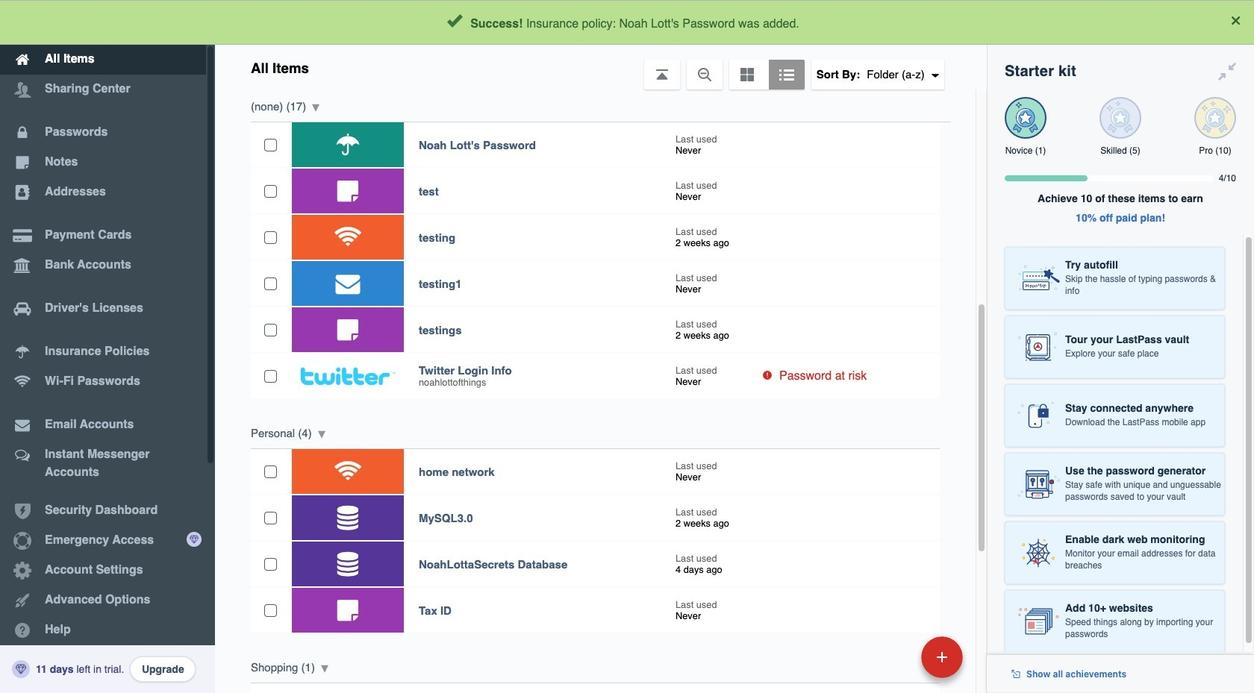 Task type: locate. For each thing, give the bounding box(es) containing it.
vault options navigation
[[215, 45, 987, 90]]

new item element
[[819, 636, 968, 679]]

alert
[[0, 0, 1254, 45]]

new item navigation
[[819, 632, 972, 694]]

Search search field
[[360, 6, 956, 39]]



Task type: vqa. For each thing, say whether or not it's contained in the screenshot.
New item navigation
yes



Task type: describe. For each thing, give the bounding box(es) containing it.
main navigation navigation
[[0, 0, 215, 694]]

search my vault text field
[[360, 6, 956, 39]]



